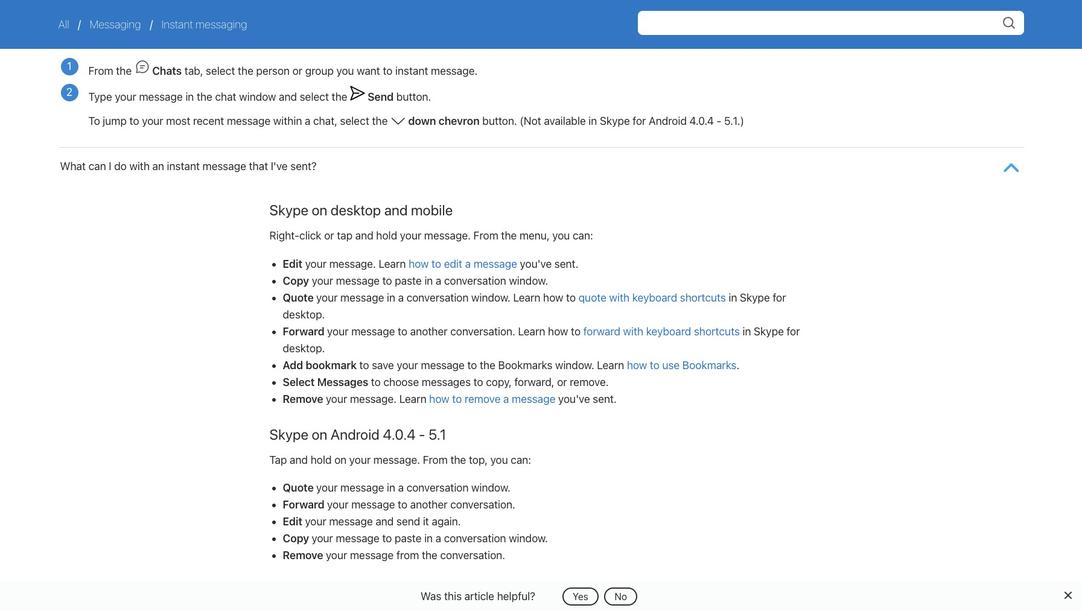 Task type: describe. For each thing, give the bounding box(es) containing it.
messages
[[318, 376, 369, 389]]

1 vertical spatial conversation.
[[451, 499, 516, 511]]

desktop
[[331, 202, 381, 219]]

(not
[[520, 115, 542, 128]]

0 horizontal spatial can:
[[511, 454, 532, 467]]

how down messages
[[430, 393, 450, 406]]

window
[[239, 91, 276, 104]]

can
[[89, 160, 106, 173]]

was
[[421, 590, 442, 603]]

person
[[256, 65, 290, 78]]

forward inside "quote your message in a conversation window. forward your message to another conversation. edit your message and send it again. copy your message to paste in a conversation window. remove your message from the conversation."
[[283, 499, 325, 511]]

remove inside "quote your message in a conversation window. forward your message to another conversation. edit your message and send it again. copy your message to paste in a conversation window. remove your message from the conversation."
[[283, 550, 323, 562]]

1 vertical spatial shortcuts
[[694, 325, 740, 338]]

a inside add bookmark to save your message to the bookmarks window. learn how to use bookmarks . select messages to choose messages to copy, forward, or remove. remove your message. learn how to remove a message you've sent.
[[504, 393, 509, 406]]

i've
[[271, 160, 288, 173]]

copy,
[[486, 376, 512, 389]]

how
[[58, 13, 113, 46]]

window. down top,
[[472, 482, 511, 495]]

want
[[357, 65, 380, 78]]

add bookmark to save your message to the bookmarks window. learn how to use bookmarks . select messages to choose messages to copy, forward, or remove. remove your message. learn how to remove a message you've sent.
[[283, 359, 740, 406]]

chevron
[[439, 115, 480, 128]]

menu,
[[520, 230, 550, 242]]

this
[[445, 590, 462, 603]]

window. up the forward your message to another conversation. learn how to forward with keyboard shortcuts
[[472, 292, 511, 304]]

window. inside add bookmark to save your message to the bookmarks window. learn how to use bookmarks . select messages to choose messages to copy, forward, or remove. remove your message. learn how to remove a message you've sent.
[[556, 359, 595, 372]]

all link
[[58, 18, 72, 31]]

0 horizontal spatial hold
[[311, 454, 332, 467]]

1 horizontal spatial hold
[[376, 230, 398, 242]]

no
[[615, 592, 628, 602]]

forward,
[[515, 376, 555, 389]]

send button.
[[365, 91, 431, 104]]

with inside dropdown button
[[129, 160, 150, 173]]

0 horizontal spatial -
[[419, 426, 426, 443]]

.
[[737, 359, 740, 372]]

how left forward
[[548, 325, 569, 338]]

tap
[[337, 230, 353, 242]]

quote for quote your message in a conversation window. learn how to quote with keyboard shortcuts
[[283, 292, 314, 304]]

2 vertical spatial with
[[624, 325, 644, 338]]

what can i do with an instant message that i've sent? button
[[58, 148, 1025, 186]]

chats
[[152, 65, 182, 78]]

how to edit a message link
[[409, 258, 518, 270]]

most
[[166, 115, 191, 128]]

a down the how to edit a message link
[[436, 275, 442, 287]]

how do i send an instant message in skype?
[[58, 13, 580, 46]]

how to remove a message link
[[430, 393, 556, 406]]

a down edit your message. learn how to edit a message you've sent. copy your message to paste in a conversation window.
[[398, 292, 404, 304]]

mobile
[[411, 202, 453, 219]]

and right tap in the top left of the page
[[356, 230, 374, 242]]

chat,
[[313, 115, 338, 128]]

type
[[88, 91, 112, 104]]

desktop. for forward
[[283, 342, 325, 355]]

quote your message in a conversation window. forward your message to another conversation. edit your message and send it again. copy your message to paste in a conversation window. remove your message from the conversation.
[[283, 482, 548, 562]]

sent. inside add bookmark to save your message to the bookmarks window. learn how to use bookmarks . select messages to choose messages to copy, forward, or remove. remove your message. learn how to remove a message you've sent.
[[593, 393, 617, 406]]

message inside dropdown button
[[203, 160, 246, 173]]

jump
[[103, 115, 127, 128]]

edit
[[444, 258, 463, 270]]

add
[[283, 359, 303, 372]]

i for can
[[109, 160, 111, 173]]

learn inside edit your message. learn how to edit a message you've sent. copy your message to paste in a conversation window.
[[379, 258, 406, 270]]

no button
[[605, 588, 638, 606]]

was this article helpful?
[[421, 590, 536, 603]]

0 horizontal spatial button.
[[397, 91, 431, 104]]

0 vertical spatial or
[[293, 65, 303, 78]]

0 vertical spatial 4.0.4
[[690, 115, 714, 128]]

send
[[368, 91, 394, 104]]

skype on desktop and mobile
[[270, 202, 453, 219]]

right-
[[270, 230, 300, 242]]

desktop. for quote
[[283, 308, 325, 321]]

copy inside edit your message. learn how to edit a message you've sent. copy your message to paste in a conversation window.
[[283, 275, 309, 287]]

on for android
[[312, 426, 328, 443]]

1 vertical spatial keyboard
[[647, 325, 692, 338]]

in inside edit your message. learn how to edit a message you've sent. copy your message to paste in a conversation window.
[[425, 275, 433, 287]]

yes button
[[563, 588, 599, 606]]

window. inside edit your message. learn how to edit a message you've sent. copy your message to paste in a conversation window.
[[509, 275, 549, 287]]

the left 'person' on the top left of the page
[[238, 65, 254, 78]]

i for do
[[155, 13, 162, 46]]

do inside dropdown button
[[114, 160, 127, 173]]

0 vertical spatial instant
[[267, 13, 347, 46]]

2 vertical spatial from
[[423, 454, 448, 467]]

1 vertical spatial select
[[300, 91, 329, 104]]

conversation down again.
[[444, 533, 506, 545]]

messaging link
[[90, 18, 141, 31]]

what
[[60, 160, 86, 173]]

the inside add bookmark to save your message to the bookmarks window. learn how to use bookmarks . select messages to choose messages to copy, forward, or remove. remove your message. learn how to remove a message you've sent.
[[480, 359, 496, 372]]

the left the chat
[[197, 91, 213, 104]]

0 horizontal spatial from
[[88, 65, 113, 78]]

use
[[663, 359, 680, 372]]

article
[[465, 590, 495, 603]]

yes
[[573, 592, 589, 602]]

remove
[[465, 393, 501, 406]]

0 vertical spatial send
[[168, 13, 226, 46]]

0 horizontal spatial select
[[206, 65, 235, 78]]

instant messaging
[[162, 18, 247, 31]]

edit your message. learn how to edit a message you've sent. copy your message to paste in a conversation window.
[[283, 258, 579, 287]]

1 another from the top
[[411, 325, 448, 338]]

and inside "quote your message in a conversation window. forward your message to another conversation. edit your message and send it again. copy your message to paste in a conversation window. remove your message from the conversation."
[[376, 516, 394, 528]]

click
[[300, 230, 322, 242]]

how left quote
[[544, 292, 564, 304]]

2 horizontal spatial instant
[[396, 65, 429, 78]]

learn down quote your message in a conversation window. learn how to quote with keyboard shortcuts
[[518, 325, 546, 338]]

and left "mobile"
[[385, 202, 408, 219]]

0 vertical spatial an
[[232, 13, 261, 46]]

messages
[[422, 376, 471, 389]]

messaging
[[196, 18, 247, 31]]

the left menu,
[[502, 230, 517, 242]]

send inside "quote your message in a conversation window. forward your message to another conversation. edit your message and send it again. copy your message to paste in a conversation window. remove your message from the conversation."
[[397, 516, 421, 528]]

quote
[[579, 292, 607, 304]]

skype?
[[492, 13, 580, 46]]

instant inside dropdown button
[[167, 160, 200, 173]]

group
[[305, 65, 334, 78]]

for for keyboard
[[773, 292, 787, 304]]

the left "send message button" icon
[[332, 91, 348, 104]]

2 vertical spatial conversation.
[[441, 550, 506, 562]]

another inside "quote your message in a conversation window. forward your message to another conversation. edit your message and send it again. copy your message to paste in a conversation window. remove your message from the conversation."
[[411, 499, 448, 511]]

how inside edit your message. learn how to edit a message you've sent. copy your message to paste in a conversation window.
[[409, 258, 429, 270]]

right-click or tap and hold your message. from the menu, you can:
[[270, 230, 594, 242]]

forward your message to another conversation. learn how to forward with keyboard shortcuts
[[283, 325, 740, 338]]

1 forward from the top
[[283, 325, 325, 338]]

dismiss the survey image
[[1064, 591, 1073, 601]]

conversation inside edit your message. learn how to edit a message you've sent. copy your message to paste in a conversation window.
[[444, 275, 507, 287]]



Task type: locate. For each thing, give the bounding box(es) containing it.
can: right menu,
[[573, 230, 594, 242]]

instant up send button. at the left top of the page
[[396, 65, 429, 78]]

paste inside "quote your message in a conversation window. forward your message to another conversation. edit your message and send it again. copy your message to paste in a conversation window. remove your message from the conversation."
[[395, 533, 422, 545]]

with right can
[[129, 160, 150, 173]]

it
[[423, 516, 429, 528]]

messaging
[[90, 18, 141, 31]]

paste inside edit your message. learn how to edit a message you've sent. copy your message to paste in a conversation window.
[[395, 275, 422, 287]]

1 vertical spatial copy
[[283, 533, 309, 545]]

1 horizontal spatial for
[[773, 292, 787, 304]]

you left want at top left
[[337, 65, 354, 78]]

1 vertical spatial do
[[114, 160, 127, 173]]

1 horizontal spatial send
[[397, 516, 421, 528]]

2 vertical spatial select
[[340, 115, 370, 128]]

1 vertical spatial quote
[[283, 482, 314, 495]]

chats button image
[[135, 60, 150, 75]]

i
[[155, 13, 162, 46], [109, 160, 111, 173]]

1 horizontal spatial an
[[232, 13, 261, 46]]

2 forward from the top
[[283, 499, 325, 511]]

in
[[466, 13, 486, 46], [186, 91, 194, 104], [589, 115, 598, 128], [425, 275, 433, 287], [387, 292, 396, 304], [729, 292, 738, 304], [743, 325, 752, 338], [387, 482, 396, 495], [425, 533, 433, 545]]

available
[[544, 115, 586, 128]]

tap and hold on your message. from the top, you can:
[[270, 454, 532, 467]]

keyboard up forward with keyboard shortcuts link
[[633, 292, 678, 304]]

2 horizontal spatial you
[[553, 230, 570, 242]]

conversation down the how to edit a message link
[[444, 275, 507, 287]]

forward with keyboard shortcuts link
[[584, 325, 740, 338]]

1 bookmarks from the left
[[499, 359, 553, 372]]

0 vertical spatial for
[[633, 115, 647, 128]]

the left top,
[[451, 454, 466, 467]]

to
[[383, 65, 393, 78], [130, 115, 139, 128], [432, 258, 442, 270], [383, 275, 392, 287], [567, 292, 576, 304], [398, 325, 408, 338], [571, 325, 581, 338], [360, 359, 369, 372], [468, 359, 477, 372], [650, 359, 660, 372], [371, 376, 381, 389], [474, 376, 484, 389], [453, 393, 462, 406], [398, 499, 408, 511], [383, 533, 392, 545]]

0 horizontal spatial or
[[293, 65, 303, 78]]

0 vertical spatial conversation.
[[451, 325, 516, 338]]

keyboard
[[633, 292, 678, 304], [647, 325, 692, 338]]

2 horizontal spatial for
[[787, 325, 801, 338]]

paste up the from
[[395, 533, 422, 545]]

1 vertical spatial 4.0.4
[[383, 426, 416, 443]]

you've inside edit your message. learn how to edit a message you've sent. copy your message to paste in a conversation window.
[[520, 258, 552, 270]]

what can i do with an instant message that i've sent? link
[[60, 155, 990, 178]]

4.0.4 left 5.1.)
[[690, 115, 714, 128]]

0 vertical spatial in skype for desktop.
[[283, 292, 787, 321]]

from down 5.1
[[423, 454, 448, 467]]

conversation. up was this article helpful?
[[441, 550, 506, 562]]

0 vertical spatial forward
[[283, 325, 325, 338]]

and right tap
[[290, 454, 308, 467]]

0 vertical spatial copy
[[283, 275, 309, 287]]

from up the how to edit a message link
[[474, 230, 499, 242]]

1 horizontal spatial i
[[155, 13, 162, 46]]

down
[[409, 115, 436, 128]]

that
[[249, 160, 268, 173]]

i right can
[[109, 160, 111, 173]]

1 horizontal spatial instant
[[267, 13, 347, 46]]

1 vertical spatial sent.
[[593, 393, 617, 406]]

another
[[411, 325, 448, 338], [411, 499, 448, 511]]

and
[[279, 91, 297, 104], [385, 202, 408, 219], [356, 230, 374, 242], [290, 454, 308, 467], [376, 516, 394, 528]]

all
[[58, 18, 72, 31]]

2 vertical spatial on
[[335, 454, 347, 467]]

with
[[129, 160, 150, 173], [610, 292, 630, 304], [624, 325, 644, 338]]

1 vertical spatial another
[[411, 499, 448, 511]]

5.1
[[429, 426, 447, 443]]

2 horizontal spatial from
[[474, 230, 499, 242]]

1 vertical spatial an
[[153, 160, 164, 173]]

send
[[168, 13, 226, 46], [397, 516, 421, 528]]

window. up helpful?
[[509, 533, 548, 545]]

top,
[[469, 454, 488, 467]]

an
[[232, 13, 261, 46], [153, 160, 164, 173]]

from
[[88, 65, 113, 78], [474, 230, 499, 242], [423, 454, 448, 467]]

or left remove.
[[558, 376, 568, 389]]

on up click
[[312, 202, 328, 219]]

paste down right-click or tap and hold your message. from the menu, you can:
[[395, 275, 422, 287]]

2 remove from the top
[[283, 550, 323, 562]]

button.
[[397, 91, 431, 104], [483, 115, 517, 128]]

select
[[283, 376, 315, 389]]

edit inside edit your message. learn how to edit a message you've sent. copy your message to paste in a conversation window.
[[283, 258, 303, 270]]

down chevron button image
[[391, 117, 406, 125]]

in skype for desktop. up the forward your message to another conversation. learn how to forward with keyboard shortcuts
[[283, 292, 787, 321]]

5.1.)
[[725, 115, 745, 128]]

how
[[409, 258, 429, 270], [544, 292, 564, 304], [548, 325, 569, 338], [627, 359, 648, 372], [430, 393, 450, 406]]

forward
[[283, 325, 325, 338], [283, 499, 325, 511]]

tab,
[[185, 65, 203, 78]]

1 vertical spatial hold
[[311, 454, 332, 467]]

the left chats button 'icon'
[[116, 65, 132, 78]]

1 horizontal spatial can:
[[573, 230, 594, 242]]

1 vertical spatial you
[[553, 230, 570, 242]]

in skype for desktop. up forward, in the bottom of the page
[[283, 325, 801, 355]]

1 horizontal spatial select
[[300, 91, 329, 104]]

2 vertical spatial you
[[491, 454, 508, 467]]

from up type
[[88, 65, 113, 78]]

2 in skype for desktop. from the top
[[283, 325, 801, 355]]

1 horizontal spatial 4.0.4
[[690, 115, 714, 128]]

chats tab, select the person or group you want to instant message.
[[150, 65, 478, 78]]

keyboard up the use
[[647, 325, 692, 338]]

quote your message in a conversation window. learn how to quote with keyboard shortcuts
[[283, 292, 727, 304]]

you've down remove.
[[559, 393, 591, 406]]

2 quote from the top
[[283, 482, 314, 495]]

helpful?
[[497, 590, 536, 603]]

chat
[[215, 91, 237, 104]]

sent. inside edit your message. learn how to edit a message you've sent. copy your message to paste in a conversation window.
[[555, 258, 579, 270]]

send message button image
[[350, 86, 365, 101]]

message. inside edit your message. learn how to edit a message you've sent. copy your message to paste in a conversation window.
[[330, 258, 376, 270]]

1 horizontal spatial you've
[[559, 393, 591, 406]]

1 horizontal spatial you
[[491, 454, 508, 467]]

or left group
[[293, 65, 303, 78]]

the up copy,
[[480, 359, 496, 372]]

message. up chevron
[[431, 65, 478, 78]]

0 vertical spatial shortcuts
[[681, 292, 727, 304]]

None text field
[[638, 11, 1025, 35]]

0 horizontal spatial bookmarks
[[499, 359, 553, 372]]

0 vertical spatial desktop.
[[283, 308, 325, 321]]

- left 5.1.)
[[717, 115, 722, 128]]

edit inside "quote your message in a conversation window. forward your message to another conversation. edit your message and send it again. copy your message to paste in a conversation window. remove your message from the conversation."
[[283, 516, 303, 528]]

hold down the skype on desktop and mobile
[[376, 230, 398, 242]]

0 vertical spatial do
[[119, 13, 149, 46]]

message. down tap in the top left of the page
[[330, 258, 376, 270]]

conversation. down quote your message in a conversation window. learn how to quote with keyboard shortcuts
[[451, 325, 516, 338]]

how down right-click or tap and hold your message. from the menu, you can:
[[409, 258, 429, 270]]

4.0.4
[[690, 115, 714, 128], [383, 426, 416, 443]]

2 vertical spatial or
[[558, 376, 568, 389]]

copy inside "quote your message in a conversation window. forward your message to another conversation. edit your message and send it again. copy your message to paste in a conversation window. remove your message from the conversation."
[[283, 533, 309, 545]]

in skype for desktop.
[[283, 292, 787, 321], [283, 325, 801, 355]]

learn down right-click or tap and hold your message. from the menu, you can:
[[379, 258, 406, 270]]

and up within
[[279, 91, 297, 104]]

bookmark
[[306, 359, 357, 372]]

bookmarks right the use
[[683, 359, 737, 372]]

0 horizontal spatial android
[[331, 426, 380, 443]]

learn
[[379, 258, 406, 270], [514, 292, 541, 304], [518, 325, 546, 338], [597, 359, 625, 372], [400, 393, 427, 406]]

0 vertical spatial remove
[[283, 393, 323, 406]]

1 vertical spatial -
[[419, 426, 426, 443]]

1 horizontal spatial android
[[649, 115, 687, 128]]

2 edit from the top
[[283, 516, 303, 528]]

1 vertical spatial you've
[[559, 393, 591, 406]]

with right quote
[[610, 292, 630, 304]]

instant
[[162, 18, 193, 31]]

0 vertical spatial on
[[312, 202, 328, 219]]

select up type your message in the chat window and select the
[[206, 65, 235, 78]]

message. down choose at the bottom of page
[[350, 393, 397, 406]]

0 vertical spatial edit
[[283, 258, 303, 270]]

1 edit from the top
[[283, 258, 303, 270]]

1 horizontal spatial -
[[717, 115, 722, 128]]

0 horizontal spatial 4.0.4
[[383, 426, 416, 443]]

instant up chats tab, select the person or group you want to instant message.
[[267, 13, 347, 46]]

1 vertical spatial in skype for desktop.
[[283, 325, 801, 355]]

0 vertical spatial select
[[206, 65, 235, 78]]

2 paste from the top
[[395, 533, 422, 545]]

0 vertical spatial sent.
[[555, 258, 579, 270]]

bookmarks up forward, in the bottom of the page
[[499, 359, 553, 372]]

for for shortcuts
[[787, 325, 801, 338]]

choose
[[384, 376, 419, 389]]

- left 5.1
[[419, 426, 426, 443]]

message. up edit
[[424, 230, 471, 242]]

1 vertical spatial forward
[[283, 499, 325, 511]]

0 horizontal spatial i
[[109, 160, 111, 173]]

how to use bookmarks link
[[627, 359, 737, 372]]

conversation. up again.
[[451, 499, 516, 511]]

can: right top,
[[511, 454, 532, 467]]

1 quote from the top
[[283, 292, 314, 304]]

to jump to your most recent message within a chat, select the
[[88, 115, 391, 128]]

forward down tap
[[283, 499, 325, 511]]

in skype for desktop. for how
[[283, 325, 801, 355]]

0 vertical spatial keyboard
[[633, 292, 678, 304]]

button. up down
[[397, 91, 431, 104]]

save
[[372, 359, 394, 372]]

skype
[[600, 115, 630, 128], [270, 202, 309, 219], [740, 292, 771, 304], [754, 325, 785, 338], [270, 426, 309, 443]]

do up chats button 'icon'
[[119, 13, 149, 46]]

quote for quote your message in a conversation window. forward your message to another conversation. edit your message and send it again. copy your message to paste in a conversation window. remove your message from the conversation.
[[283, 482, 314, 495]]

on for desktop
[[312, 202, 328, 219]]

what can i do with an instant message that i've sent?
[[60, 160, 317, 173]]

remove
[[283, 393, 323, 406], [283, 550, 323, 562]]

the left down chevron button icon
[[372, 115, 388, 128]]

1 horizontal spatial sent.
[[593, 393, 617, 406]]

paste
[[395, 275, 422, 287], [395, 533, 422, 545]]

conversation down edit your message. learn how to edit a message you've sent. copy your message to paste in a conversation window.
[[407, 292, 469, 304]]

a right edit
[[465, 258, 471, 270]]

1 remove from the top
[[283, 393, 323, 406]]

the inside "quote your message in a conversation window. forward your message to another conversation. edit your message and send it again. copy your message to paste in a conversation window. remove your message from the conversation."
[[422, 550, 438, 562]]

button. left (not at top
[[483, 115, 517, 128]]

0 vertical spatial android
[[649, 115, 687, 128]]

1 vertical spatial paste
[[395, 533, 422, 545]]

1 horizontal spatial or
[[324, 230, 334, 242]]

a down copy,
[[504, 393, 509, 406]]

in skype for desktop. for learn
[[283, 292, 787, 321]]

1 vertical spatial with
[[610, 292, 630, 304]]

skype on android 4.0.4 - 5.1
[[270, 426, 447, 443]]

android
[[649, 115, 687, 128], [331, 426, 380, 443]]

0 horizontal spatial an
[[153, 160, 164, 173]]

2 vertical spatial instant
[[167, 160, 200, 173]]

2 desktop. from the top
[[283, 342, 325, 355]]

i up chats
[[155, 13, 162, 46]]

do right can
[[114, 160, 127, 173]]

i inside dropdown button
[[109, 160, 111, 173]]

do
[[119, 13, 149, 46], [114, 160, 127, 173]]

you've down menu,
[[520, 258, 552, 270]]

desktop.
[[283, 308, 325, 321], [283, 342, 325, 355]]

2 bookmarks from the left
[[683, 359, 737, 372]]

2 horizontal spatial or
[[558, 376, 568, 389]]

hold right tap
[[311, 454, 332, 467]]

shortcuts up .
[[694, 325, 740, 338]]

1 vertical spatial button.
[[483, 115, 517, 128]]

within
[[273, 115, 302, 128]]

and left it
[[376, 516, 394, 528]]

bookmarks
[[499, 359, 553, 372], [683, 359, 737, 372]]

0 vertical spatial -
[[717, 115, 722, 128]]

0 horizontal spatial sent.
[[555, 258, 579, 270]]

0 vertical spatial with
[[129, 160, 150, 173]]

remove inside add bookmark to save your message to the bookmarks window. learn how to use bookmarks . select messages to choose messages to copy, forward, or remove. remove your message. learn how to remove a message you've sent.
[[283, 393, 323, 406]]

select down chats tab, select the person or group you want to instant message.
[[300, 91, 329, 104]]

window.
[[509, 275, 549, 287], [472, 292, 511, 304], [556, 359, 595, 372], [472, 482, 511, 495], [509, 533, 548, 545]]

remove.
[[570, 376, 609, 389]]

message. inside add bookmark to save your message to the bookmarks window. learn how to use bookmarks . select messages to choose messages to copy, forward, or remove. remove your message. learn how to remove a message you've sent.
[[350, 393, 397, 406]]

1 horizontal spatial from
[[423, 454, 448, 467]]

forward up add
[[283, 325, 325, 338]]

message. down skype on android 4.0.4 - 5.1
[[374, 454, 420, 467]]

or inside add bookmark to save your message to the bookmarks window. learn how to use bookmarks . select messages to choose messages to copy, forward, or remove. remove your message. learn how to remove a message you've sent.
[[558, 376, 568, 389]]

4.0.4 up tap and hold on your message. from the top, you can:
[[383, 426, 416, 443]]

the right the from
[[422, 550, 438, 562]]

select
[[206, 65, 235, 78], [300, 91, 329, 104], [340, 115, 370, 128]]

1 in skype for desktop. from the top
[[283, 292, 787, 321]]

0 horizontal spatial instant
[[167, 160, 200, 173]]

type your message in the chat window and select the
[[88, 91, 348, 104]]

from
[[397, 550, 419, 562]]

0 vertical spatial paste
[[395, 275, 422, 287]]

send left it
[[397, 516, 421, 528]]

shortcuts up forward with keyboard shortcuts link
[[681, 292, 727, 304]]

an inside what can i do with an instant message that i've sent? link
[[153, 160, 164, 173]]

for
[[633, 115, 647, 128], [773, 292, 787, 304], [787, 325, 801, 338]]

on down skype on android 4.0.4 - 5.1
[[335, 454, 347, 467]]

window. up quote your message in a conversation window. learn how to quote with keyboard shortcuts
[[509, 275, 549, 287]]

with right forward
[[624, 325, 644, 338]]

1 vertical spatial i
[[109, 160, 111, 173]]

1 vertical spatial edit
[[283, 516, 303, 528]]

another up messages
[[411, 325, 448, 338]]

0 horizontal spatial for
[[633, 115, 647, 128]]

0 vertical spatial you've
[[520, 258, 552, 270]]

2 another from the top
[[411, 499, 448, 511]]

a down again.
[[436, 533, 442, 545]]

sent?
[[291, 160, 317, 173]]

1 vertical spatial from
[[474, 230, 499, 242]]

quote inside "quote your message in a conversation window. forward your message to another conversation. edit your message and send it again. copy your message to paste in a conversation window. remove your message from the conversation."
[[283, 482, 314, 495]]

or left tap in the top left of the page
[[324, 230, 334, 242]]

select down "send message button" icon
[[340, 115, 370, 128]]

on down select
[[312, 426, 328, 443]]

your
[[115, 91, 136, 104], [142, 115, 163, 128], [400, 230, 422, 242], [305, 258, 327, 270], [312, 275, 334, 287], [317, 292, 338, 304], [327, 325, 349, 338], [397, 359, 419, 372], [326, 393, 348, 406], [350, 454, 371, 467], [317, 482, 338, 495], [327, 499, 349, 511], [305, 516, 327, 528], [312, 533, 333, 545], [326, 550, 348, 562]]

0 vertical spatial you
[[337, 65, 354, 78]]

another up it
[[411, 499, 448, 511]]

send up tab,
[[168, 13, 226, 46]]

0 vertical spatial hold
[[376, 230, 398, 242]]

1 paste from the top
[[395, 275, 422, 287]]

how left the use
[[627, 359, 648, 372]]

1 vertical spatial on
[[312, 426, 328, 443]]

forward
[[584, 325, 621, 338]]

1 desktop. from the top
[[283, 308, 325, 321]]

learn up remove.
[[597, 359, 625, 372]]

instant down the "most"
[[167, 160, 200, 173]]

1 vertical spatial can:
[[511, 454, 532, 467]]

again.
[[432, 516, 461, 528]]

1 vertical spatial android
[[331, 426, 380, 443]]

you right top,
[[491, 454, 508, 467]]

0 horizontal spatial send
[[168, 13, 226, 46]]

from the
[[88, 65, 135, 78]]

1 copy from the top
[[283, 275, 309, 287]]

0 vertical spatial another
[[411, 325, 448, 338]]

to
[[88, 115, 100, 128]]

a left chat,
[[305, 115, 311, 128]]

on
[[312, 202, 328, 219], [312, 426, 328, 443], [335, 454, 347, 467]]

1 horizontal spatial bookmarks
[[683, 359, 737, 372]]

2 copy from the top
[[283, 533, 309, 545]]

the
[[116, 65, 132, 78], [238, 65, 254, 78], [197, 91, 213, 104], [332, 91, 348, 104], [372, 115, 388, 128], [502, 230, 517, 242], [480, 359, 496, 372], [451, 454, 466, 467], [422, 550, 438, 562]]

down chevron button. (not available in skype for android 4.0.4 - 5.1.)
[[409, 115, 745, 128]]

1 vertical spatial desktop.
[[283, 342, 325, 355]]

a down tap and hold on your message. from the top, you can:
[[398, 482, 404, 495]]

window. up remove.
[[556, 359, 595, 372]]

learn down choose at the bottom of page
[[400, 393, 427, 406]]

learn up the forward your message to another conversation. learn how to forward with keyboard shortcuts
[[514, 292, 541, 304]]

you right menu,
[[553, 230, 570, 242]]

0 vertical spatial can:
[[573, 230, 594, 242]]

instant messaging link
[[162, 18, 247, 31]]

2 vertical spatial for
[[787, 325, 801, 338]]

recent
[[193, 115, 224, 128]]

0 vertical spatial i
[[155, 13, 162, 46]]

tap
[[270, 454, 287, 467]]

conversation up again.
[[407, 482, 469, 495]]

1 horizontal spatial button.
[[483, 115, 517, 128]]

quote with keyboard shortcuts link
[[579, 292, 727, 304]]

0 vertical spatial button.
[[397, 91, 431, 104]]

1 vertical spatial send
[[397, 516, 421, 528]]

2 horizontal spatial select
[[340, 115, 370, 128]]

conversation
[[444, 275, 507, 287], [407, 292, 469, 304], [407, 482, 469, 495], [444, 533, 506, 545]]

you've
[[520, 258, 552, 270], [559, 393, 591, 406]]

0 horizontal spatial you've
[[520, 258, 552, 270]]

you've inside add bookmark to save your message to the bookmarks window. learn how to use bookmarks . select messages to choose messages to copy, forward, or remove. remove your message. learn how to remove a message you've sent.
[[559, 393, 591, 406]]

1 vertical spatial or
[[324, 230, 334, 242]]



Task type: vqa. For each thing, say whether or not it's contained in the screenshot.
Phone
no



